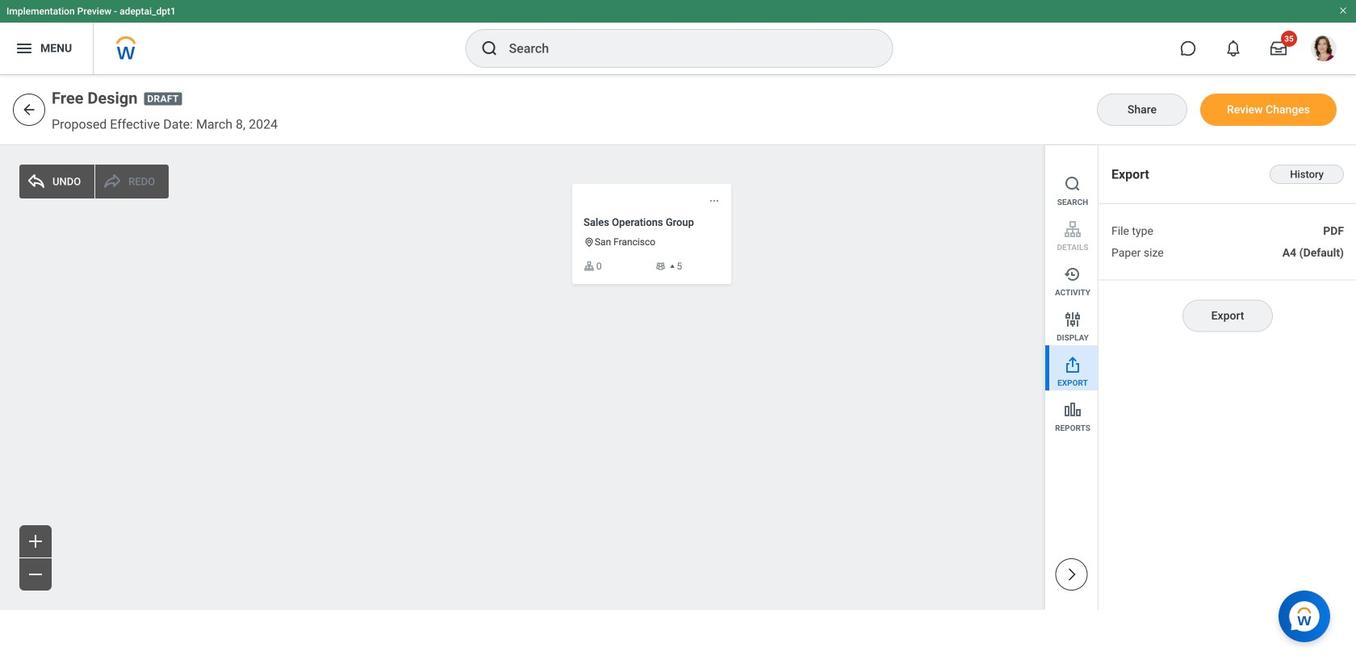 Task type: locate. For each thing, give the bounding box(es) containing it.
justify image
[[15, 39, 34, 58]]

caret up image
[[668, 262, 677, 271]]

banner
[[0, 0, 1356, 74]]

chevron right image
[[1064, 567, 1080, 583]]

menu
[[1046, 145, 1098, 436]]

close environment banner image
[[1339, 6, 1348, 15]]

plus image
[[26, 532, 45, 551]]

inbox large image
[[1271, 40, 1287, 57]]

notifications large image
[[1226, 40, 1242, 57]]

undo l image
[[27, 172, 46, 191]]



Task type: describe. For each thing, give the bounding box(es) containing it.
Search Workday  search field
[[509, 31, 859, 66]]

contact card matrix manager image
[[655, 261, 666, 272]]

search image
[[480, 39, 499, 58]]

org chart image
[[584, 261, 595, 272]]

undo r image
[[103, 172, 122, 191]]

arrow left image
[[21, 102, 37, 118]]

related actions image
[[709, 195, 720, 207]]

profile logan mcneil image
[[1311, 36, 1337, 65]]

location image
[[584, 237, 595, 248]]

minus image
[[26, 565, 45, 585]]



Task type: vqa. For each thing, say whether or not it's contained in the screenshot.
org chart icon
yes



